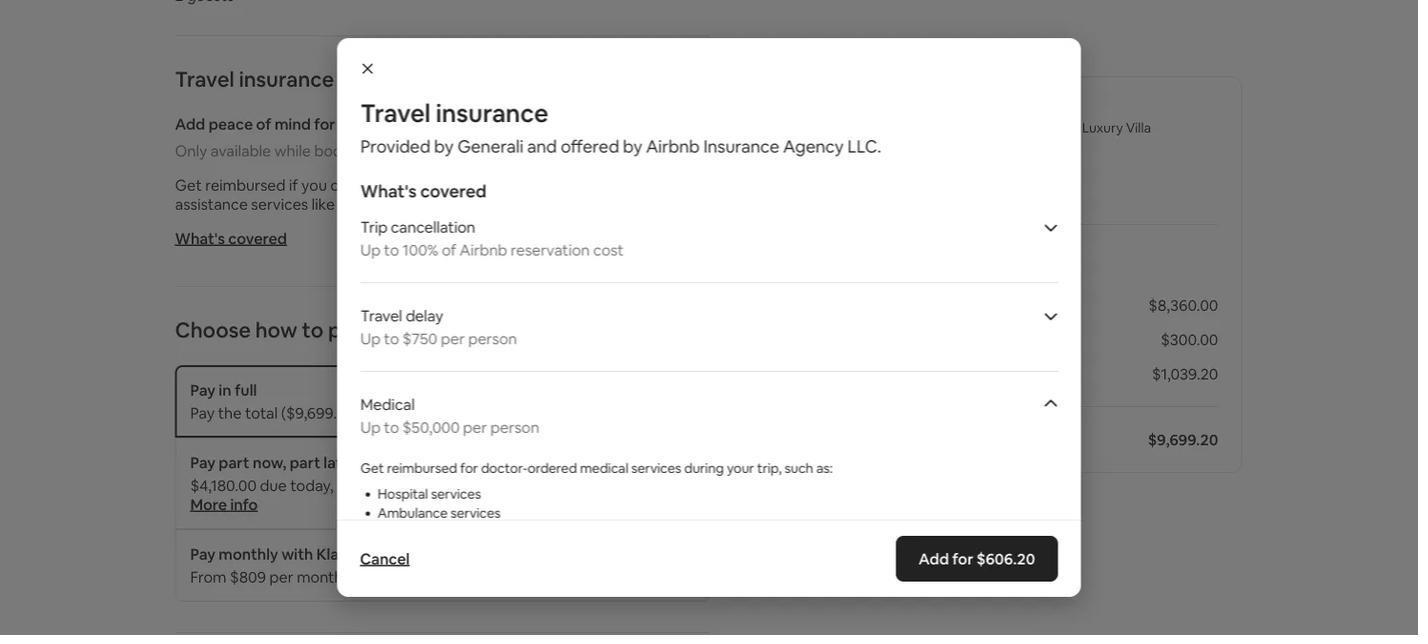 Task type: vqa. For each thing, say whether or not it's contained in the screenshot.
$1,719 inside the button
no



Task type: describe. For each thing, give the bounding box(es) containing it.
taxes
[[822, 364, 862, 383]]

on
[[406, 475, 424, 495]]

months.
[[388, 567, 445, 587]]

to left pay
[[302, 316, 324, 343]]

2023.
[[474, 475, 513, 495]]

luxury
[[1082, 119, 1123, 136]]

pay monthly with klarna from $809 per month for 12 months. interest may apply.
[[190, 544, 581, 587]]

2 pay from the top
[[190, 403, 215, 422]]

reimbursed for ambulance
[[386, 460, 457, 477]]

$606.20 inside add peace of mind for $606.20 only available while booking.
[[338, 114, 397, 134]]

100%
[[402, 240, 438, 259]]

dec
[[427, 475, 456, 495]]

choose how to pay
[[175, 316, 364, 343]]

later
[[324, 453, 357, 472]]

hospital
[[377, 485, 428, 503]]

now,
[[253, 453, 286, 472]]

trip
[[360, 217, 387, 237]]

peace
[[209, 114, 253, 134]]

during
[[684, 460, 723, 477]]

travel for travel delay up to $750 per person
[[360, 306, 402, 325]]

pay for pay monthly with klarna from $809 per month for 12 months. interest may apply.
[[190, 544, 215, 564]]

medical
[[360, 394, 414, 414]]

and inside pay in full pay the total ($9,699.20) now and you're all set.
[[396, 403, 423, 422]]

month
[[297, 567, 343, 587]]

$750
[[402, 329, 437, 348]]

get
[[677, 175, 701, 195]]

$1,039.20
[[1152, 364, 1218, 383]]

choose
[[175, 316, 251, 343]]

may
[[507, 567, 536, 587]]

klarna
[[316, 544, 362, 564]]

12
[[370, 567, 385, 587]]

for inside add peace of mind for $606.20 only available while booking.
[[314, 114, 335, 134]]

doctor-
[[481, 460, 527, 477]]

fees.
[[579, 475, 613, 495]]

$300.00
[[1161, 329, 1218, 349]]

taxes button
[[822, 364, 862, 383]]

agency
[[783, 135, 843, 158]]

like
[[312, 194, 335, 214]]

now
[[363, 403, 393, 422]]

cancel button
[[350, 540, 419, 578]]

what's covered button
[[175, 228, 287, 248]]

travel insurance
[[175, 65, 334, 93]]

villa
[[1126, 119, 1151, 136]]

sardinia- beach front luxury villa
[[952, 119, 1151, 136]]

($9,699.20)
[[281, 403, 359, 422]]

delay
[[405, 306, 443, 325]]

in
[[219, 380, 231, 400]]

add for add for $606.20
[[919, 549, 949, 568]]

trip cancellation up to 100% of airbnb reservation cost
[[360, 217, 623, 259]]

ambulance
[[377, 504, 447, 522]]

trip,
[[757, 460, 781, 477]]

ordered
[[527, 460, 577, 477]]

airbnb for trip cancellation up to 100% of airbnb reservation cost
[[459, 240, 507, 259]]

insurance
[[703, 135, 779, 158]]

per inside medical up to $50,000 per person
[[463, 417, 487, 437]]

the
[[218, 403, 242, 422]]

offered
[[560, 135, 619, 158]]

booking.
[[314, 141, 375, 160]]

for inside button
[[952, 549, 973, 568]]

reimbursed for assistance
[[205, 175, 286, 195]]

no
[[516, 475, 536, 495]]

you
[[301, 175, 327, 195]]

of inside add peace of mind for $606.20 only available while booking.
[[256, 114, 271, 134]]

cancel
[[360, 549, 410, 568]]

what's covered inside "travel insurance coverage details" dialog
[[360, 180, 486, 203]]

pay for pay in full pay the total ($9,699.20) now and you're all set.
[[190, 380, 215, 400]]

$9,699.20
[[1148, 430, 1218, 449]]

available
[[211, 141, 271, 160]]

pay in full pay the total ($9,699.20) now and you're all set.
[[190, 380, 516, 422]]

add for $606.20 button
[[896, 536, 1058, 582]]

only
[[175, 141, 207, 160]]

provided
[[360, 135, 430, 158]]

for inside get reimbursed for doctor-ordered medical services during your trip, such as: hospital services ambulance services
[[460, 460, 478, 477]]

airbnb for pay part now, part later with airbnb $4,180.00 due today,  $5,519.20 on dec 2, 2023. no extra fees. more info
[[395, 453, 444, 472]]

cancellation
[[390, 217, 475, 237]]

mind
[[275, 114, 311, 134]]

2 by from the left
[[623, 135, 642, 158]]

llc.
[[847, 135, 881, 158]]

pay
[[328, 316, 364, 343]]

sardinia-
[[952, 119, 1005, 136]]

medical up to $50,000 per person
[[360, 394, 539, 437]]

such
[[784, 460, 813, 477]]

for inside pay monthly with klarna from $809 per month for 12 months. interest may apply.
[[346, 567, 367, 587]]



Task type: locate. For each thing, give the bounding box(es) containing it.
reservation
[[510, 240, 589, 259]]

extra
[[539, 475, 576, 495]]

1 horizontal spatial get
[[360, 460, 384, 477]]

2 part from the left
[[290, 453, 320, 472]]

1 horizontal spatial and
[[527, 135, 556, 158]]

0 horizontal spatial with
[[281, 544, 313, 564]]

and
[[527, 135, 556, 158], [568, 175, 595, 195], [396, 403, 423, 422]]

while
[[274, 141, 311, 160]]

2 vertical spatial up
[[360, 417, 380, 437]]

pay inside pay part now, part later with airbnb $4,180.00 due today,  $5,519.20 on dec 2, 2023. no extra fees. more info
[[190, 453, 215, 472]]

what's covered
[[360, 180, 486, 203], [175, 228, 287, 248]]

pay
[[190, 380, 215, 400], [190, 403, 215, 422], [190, 453, 215, 472], [190, 544, 215, 564]]

and inside get reimbursed if you cancel due to illness, flight delays, and more. plus, get assistance services like emergency help.
[[568, 175, 595, 195]]

monthly
[[219, 544, 278, 564]]

1 vertical spatial what's covered
[[175, 228, 287, 248]]

to inside get reimbursed if you cancel due to illness, flight delays, and more. plus, get assistance services like emergency help.
[[410, 175, 425, 195]]

delays,
[[517, 175, 565, 195]]

0 horizontal spatial what's covered
[[175, 228, 287, 248]]

3 pay from the top
[[190, 453, 215, 472]]

medical
[[580, 460, 628, 477]]

person inside travel delay up to $750 per person
[[468, 329, 517, 348]]

what's covered up "cancellation"
[[360, 180, 486, 203]]

per right the $750
[[440, 329, 464, 348]]

0 vertical spatial reimbursed
[[205, 175, 286, 195]]

services
[[251, 194, 308, 214], [631, 460, 681, 477], [431, 485, 481, 503], [450, 504, 500, 522]]

0 vertical spatial add
[[175, 114, 205, 134]]

pay for pay part now, part later with airbnb $4,180.00 due today,  $5,519.20 on dec 2, 2023. no extra fees. more info
[[190, 453, 215, 472]]

cancel
[[330, 175, 376, 195]]

of
[[256, 114, 271, 134], [441, 240, 456, 259]]

1 horizontal spatial by
[[623, 135, 642, 158]]

airbnb inside the travel insurance provided by generali and offered by airbnb insurance agency llc.
[[646, 135, 699, 158]]

get inside get reimbursed for doctor-ordered medical services during your trip, such as: hospital services ambulance services
[[360, 460, 384, 477]]

1 vertical spatial and
[[568, 175, 595, 195]]

$50,000
[[402, 417, 459, 437]]

1 horizontal spatial airbnb
[[459, 240, 507, 259]]

get reimbursed for doctor-ordered medical services during your trip, such as: hospital services ambulance services
[[360, 460, 832, 522]]

of inside trip cancellation up to 100% of airbnb reservation cost
[[441, 240, 456, 259]]

help.
[[421, 194, 455, 214]]

pay part now, part later with airbnb $4,180.00 due today,  $5,519.20 on dec 2, 2023. no extra fees. more info
[[190, 453, 613, 514]]

travel delay up to $750 per person
[[360, 306, 517, 348]]

assistance
[[175, 194, 248, 214]]

0 horizontal spatial by
[[434, 135, 453, 158]]

by up more.
[[623, 135, 642, 158]]

with inside pay monthly with klarna from $809 per month for 12 months. interest may apply.
[[281, 544, 313, 564]]

up for trip cancellation up to 100% of airbnb reservation cost
[[360, 240, 380, 259]]

None radio
[[673, 381, 694, 401], [673, 453, 694, 474], [673, 545, 694, 566], [673, 381, 694, 401], [673, 453, 694, 474], [673, 545, 694, 566]]

1 horizontal spatial $606.20
[[977, 549, 1035, 568]]

travel up peace
[[175, 65, 234, 93]]

1 vertical spatial insurance
[[435, 97, 548, 129]]

2 horizontal spatial and
[[568, 175, 595, 195]]

to
[[410, 175, 425, 195], [383, 240, 399, 259], [302, 316, 324, 343], [383, 329, 399, 348], [383, 417, 399, 437]]

with inside pay part now, part later with airbnb $4,180.00 due today,  $5,519.20 on dec 2, 2023. no extra fees. more info
[[360, 453, 392, 472]]

get reimbursed if you cancel due to illness, flight delays, and more. plus, get assistance services like emergency help.
[[175, 175, 701, 214]]

from
[[190, 567, 227, 587]]

due inside pay part now, part later with airbnb $4,180.00 due today,  $5,519.20 on dec 2, 2023. no extra fees. more info
[[260, 475, 287, 495]]

0 horizontal spatial of
[[256, 114, 271, 134]]

beach
[[1008, 119, 1046, 136]]

1 vertical spatial reimbursed
[[386, 460, 457, 477]]

services down 2,
[[450, 504, 500, 522]]

reimbursed
[[205, 175, 286, 195], [386, 460, 457, 477]]

reimbursed down available
[[205, 175, 286, 195]]

1 horizontal spatial insurance
[[435, 97, 548, 129]]

per inside pay monthly with klarna from $809 per month for 12 months. interest may apply.
[[269, 567, 293, 587]]

$5,519.20
[[337, 475, 403, 495]]

due down provided
[[379, 175, 406, 195]]

airbnb inside pay part now, part later with airbnb $4,180.00 due today,  $5,519.20 on dec 2, 2023. no extra fees. more info
[[395, 453, 444, 472]]

get
[[175, 175, 202, 195], [360, 460, 384, 477]]

3 up from the top
[[360, 417, 380, 437]]

4 pay from the top
[[190, 544, 215, 564]]

0 horizontal spatial insurance
[[239, 65, 334, 93]]

today,
[[290, 475, 333, 495]]

1 vertical spatial $606.20
[[977, 549, 1035, 568]]

apply.
[[540, 567, 581, 587]]

of left mind
[[256, 114, 271, 134]]

more
[[190, 494, 227, 514]]

and left more.
[[568, 175, 595, 195]]

get for get reimbursed for doctor-ordered medical services during your trip, such as: hospital services ambulance services
[[360, 460, 384, 477]]

more.
[[598, 175, 639, 195]]

full
[[235, 380, 257, 400]]

1 horizontal spatial due
[[379, 175, 406, 195]]

insurance
[[239, 65, 334, 93], [435, 97, 548, 129]]

to inside travel delay up to $750 per person
[[383, 329, 399, 348]]

reimbursed inside get reimbursed for doctor-ordered medical services during your trip, such as: hospital services ambulance services
[[386, 460, 457, 477]]

0 horizontal spatial add
[[175, 114, 205, 134]]

insurance up mind
[[239, 65, 334, 93]]

get for get reimbursed if you cancel due to illness, flight delays, and more. plus, get assistance services like emergency help.
[[175, 175, 202, 195]]

plus,
[[642, 175, 673, 195]]

0 vertical spatial due
[[379, 175, 406, 195]]

of down "cancellation"
[[441, 240, 456, 259]]

by up illness,
[[434, 135, 453, 158]]

per right the $809
[[269, 567, 293, 587]]

add for add peace of mind for $606.20 only available while booking.
[[175, 114, 205, 134]]

your
[[726, 460, 754, 477]]

reimbursed up hospital
[[386, 460, 457, 477]]

airbnb inside trip cancellation up to 100% of airbnb reservation cost
[[459, 240, 507, 259]]

services inside get reimbursed if you cancel due to illness, flight delays, and more. plus, get assistance services like emergency help.
[[251, 194, 308, 214]]

services left like
[[251, 194, 308, 214]]

to left the $750
[[383, 329, 399, 348]]

1 vertical spatial of
[[441, 240, 456, 259]]

how
[[255, 316, 297, 343]]

1 horizontal spatial part
[[290, 453, 320, 472]]

1 vertical spatial add
[[919, 549, 949, 568]]

airbnb down "cancellation"
[[459, 240, 507, 259]]

get inside get reimbursed if you cancel due to illness, flight delays, and more. plus, get assistance services like emergency help.
[[175, 175, 202, 195]]

and right now
[[396, 403, 423, 422]]

up for travel delay up to $750 per person
[[360, 329, 380, 348]]

0 horizontal spatial get
[[175, 175, 202, 195]]

$4,180.00
[[190, 475, 257, 495]]

2,
[[459, 475, 471, 495]]

travel insurance coverage details dialog
[[337, 38, 1081, 635]]

cost
[[593, 240, 623, 259]]

illness,
[[428, 175, 473, 195]]

up inside travel delay up to $750 per person
[[360, 329, 380, 348]]

up inside medical up to $50,000 per person
[[360, 417, 380, 437]]

due inside get reimbursed if you cancel due to illness, flight delays, and more. plus, get assistance services like emergency help.
[[379, 175, 406, 195]]

1 vertical spatial person
[[490, 417, 539, 437]]

add inside add peace of mind for $606.20 only available while booking.
[[175, 114, 205, 134]]

1 vertical spatial get
[[360, 460, 384, 477]]

travel inside the travel insurance provided by generali and offered by airbnb insurance agency llc.
[[360, 97, 430, 129]]

generali
[[457, 135, 523, 158]]

1 part from the left
[[219, 453, 249, 472]]

with
[[360, 453, 392, 472], [281, 544, 313, 564]]

to down medical
[[383, 417, 399, 437]]

2 horizontal spatial airbnb
[[646, 135, 699, 158]]

you're
[[426, 403, 468, 422]]

to inside trip cancellation up to 100% of airbnb reservation cost
[[383, 240, 399, 259]]

2 up from the top
[[360, 329, 380, 348]]

travel left delay
[[360, 306, 402, 325]]

part up today,
[[290, 453, 320, 472]]

0 horizontal spatial part
[[219, 453, 249, 472]]

info
[[230, 494, 258, 514]]

2 vertical spatial travel
[[360, 306, 402, 325]]

2 vertical spatial and
[[396, 403, 423, 422]]

up
[[360, 240, 380, 259], [360, 329, 380, 348], [360, 417, 380, 437]]

1 vertical spatial airbnb
[[459, 240, 507, 259]]

all
[[472, 403, 487, 422]]

0 vertical spatial up
[[360, 240, 380, 259]]

1 vertical spatial with
[[281, 544, 313, 564]]

with up $5,519.20
[[360, 453, 392, 472]]

get right later
[[360, 460, 384, 477]]

travel for travel insurance provided by generali and offered by airbnb insurance agency llc.
[[360, 97, 430, 129]]

1 pay from the top
[[190, 380, 215, 400]]

if
[[289, 175, 298, 195]]

with up the month
[[281, 544, 313, 564]]

0 vertical spatial per
[[440, 329, 464, 348]]

2 vertical spatial airbnb
[[395, 453, 444, 472]]

to left illness,
[[410, 175, 425, 195]]

add for $606.20
[[919, 549, 1035, 568]]

per left set.
[[463, 417, 487, 437]]

set.
[[490, 403, 516, 422]]

add peace of mind for $606.20 only available while booking.
[[175, 114, 397, 160]]

reimbursed inside get reimbursed if you cancel due to illness, flight delays, and more. plus, get assistance services like emergency help.
[[205, 175, 286, 195]]

0 vertical spatial get
[[175, 175, 202, 195]]

more info button
[[190, 494, 258, 514]]

$8,360.00
[[1149, 295, 1218, 315]]

0 vertical spatial person
[[468, 329, 517, 348]]

up inside trip cancellation up to 100% of airbnb reservation cost
[[360, 240, 380, 259]]

front
[[1049, 119, 1079, 136]]

up down medical
[[360, 417, 380, 437]]

travel inside travel delay up to $750 per person
[[360, 306, 402, 325]]

to down trip
[[383, 240, 399, 259]]

travel for travel insurance
[[175, 65, 234, 93]]

1 vertical spatial travel
[[360, 97, 430, 129]]

due down now,
[[260, 475, 287, 495]]

total
[[245, 403, 278, 422]]

airbnb up on
[[395, 453, 444, 472]]

interest
[[449, 567, 503, 587]]

0 vertical spatial insurance
[[239, 65, 334, 93]]

1 vertical spatial due
[[260, 475, 287, 495]]

0 horizontal spatial reimbursed
[[205, 175, 286, 195]]

$606.20
[[338, 114, 397, 134], [977, 549, 1035, 568]]

to inside medical up to $50,000 per person
[[383, 417, 399, 437]]

person right the $750
[[468, 329, 517, 348]]

0 horizontal spatial and
[[396, 403, 423, 422]]

1 horizontal spatial of
[[441, 240, 456, 259]]

insurance inside the travel insurance provided by generali and offered by airbnb insurance agency llc.
[[435, 97, 548, 129]]

emergency
[[338, 194, 418, 214]]

0 vertical spatial travel
[[175, 65, 234, 93]]

1 vertical spatial up
[[360, 329, 380, 348]]

0 vertical spatial $606.20
[[338, 114, 397, 134]]

travel up provided
[[360, 97, 430, 129]]

pay left in
[[190, 380, 215, 400]]

travel insurance provided by generali and offered by airbnb insurance agency llc.
[[360, 97, 881, 158]]

0 horizontal spatial airbnb
[[395, 453, 444, 472]]

insurance up generali
[[435, 97, 548, 129]]

part
[[219, 453, 249, 472], [290, 453, 320, 472]]

airbnb
[[646, 135, 699, 158], [459, 240, 507, 259], [395, 453, 444, 472]]

add
[[175, 114, 205, 134], [919, 549, 949, 568]]

and inside the travel insurance provided by generali and offered by airbnb insurance agency llc.
[[527, 135, 556, 158]]

0 horizontal spatial due
[[260, 475, 287, 495]]

1 horizontal spatial reimbursed
[[386, 460, 457, 477]]

part up '$4,180.00'
[[219, 453, 249, 472]]

and up delays,
[[527, 135, 556, 158]]

pay up '$4,180.00'
[[190, 453, 215, 472]]

what's covered down assistance on the left top
[[175, 228, 287, 248]]

pay inside pay monthly with klarna from $809 per month for 12 months. interest may apply.
[[190, 544, 215, 564]]

as:
[[816, 460, 832, 477]]

0 vertical spatial what's covered
[[360, 180, 486, 203]]

by
[[434, 135, 453, 158], [623, 135, 642, 158]]

get down only at the left of the page
[[175, 175, 202, 195]]

2 vertical spatial per
[[269, 567, 293, 587]]

pay left the
[[190, 403, 215, 422]]

1 horizontal spatial with
[[360, 453, 392, 472]]

insurance for travel insurance provided by generali and offered by airbnb insurance agency llc.
[[435, 97, 548, 129]]

per inside travel delay up to $750 per person
[[440, 329, 464, 348]]

services right on
[[431, 485, 481, 503]]

up left the $750
[[360, 329, 380, 348]]

0 vertical spatial airbnb
[[646, 135, 699, 158]]

person inside medical up to $50,000 per person
[[490, 417, 539, 437]]

for
[[314, 114, 335, 134], [460, 460, 478, 477], [952, 549, 973, 568], [346, 567, 367, 587]]

0 vertical spatial with
[[360, 453, 392, 472]]

up down trip
[[360, 240, 380, 259]]

1 vertical spatial per
[[463, 417, 487, 437]]

0 vertical spatial and
[[527, 135, 556, 158]]

0 horizontal spatial $606.20
[[338, 114, 397, 134]]

add inside button
[[919, 549, 949, 568]]

airbnb up plus, at the left of the page
[[646, 135, 699, 158]]

1 horizontal spatial add
[[919, 549, 949, 568]]

1 horizontal spatial what's covered
[[360, 180, 486, 203]]

1 up from the top
[[360, 240, 380, 259]]

insurance for travel insurance
[[239, 65, 334, 93]]

0 vertical spatial of
[[256, 114, 271, 134]]

pay up from
[[190, 544, 215, 564]]

$606.20 inside add for $606.20 button
[[977, 549, 1035, 568]]

person right all
[[490, 417, 539, 437]]

services left during
[[631, 460, 681, 477]]

flight
[[477, 175, 513, 195]]

1 by from the left
[[434, 135, 453, 158]]



